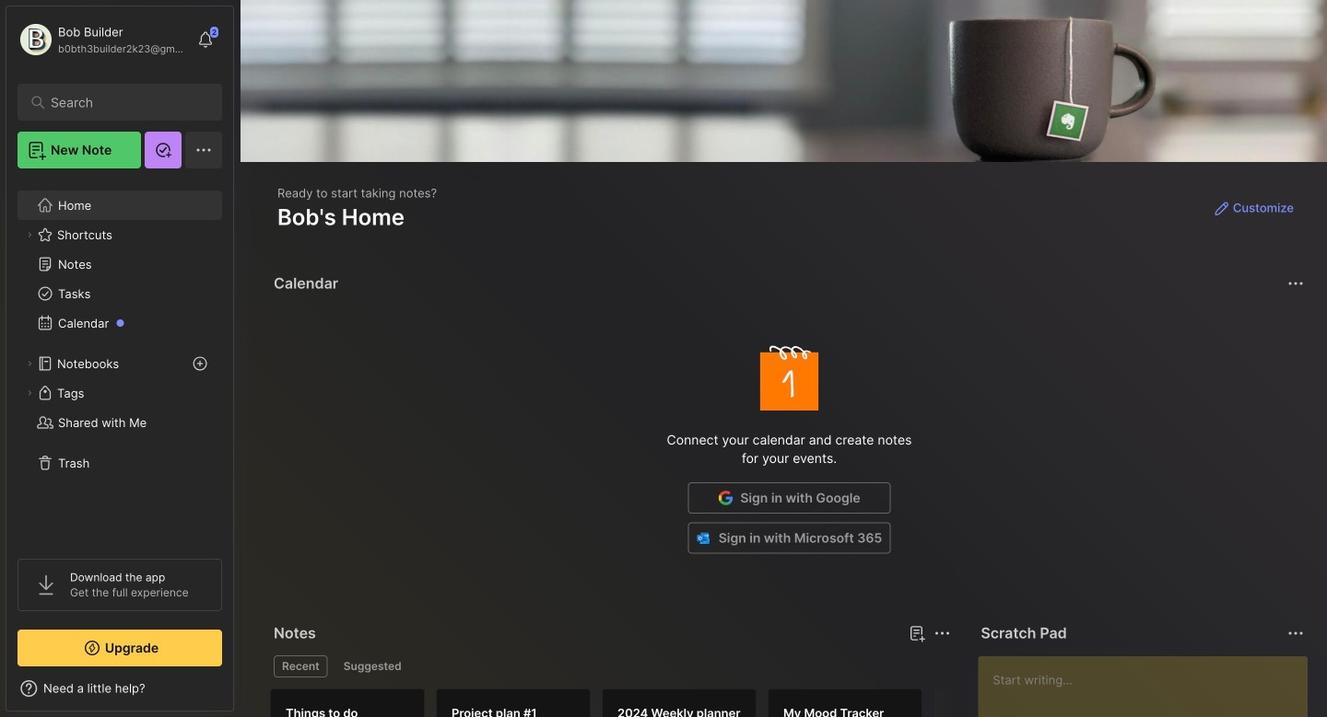 Task type: vqa. For each thing, say whether or not it's contained in the screenshot.
5th Just now from the bottom
no



Task type: describe. For each thing, give the bounding box(es) containing it.
2 tab from the left
[[335, 656, 410, 678]]

More actions field
[[1283, 271, 1309, 297]]

Search text field
[[51, 94, 198, 112]]

tree inside main element
[[6, 180, 233, 543]]

none search field inside main element
[[51, 91, 198, 113]]



Task type: locate. For each thing, give the bounding box(es) containing it.
tree
[[6, 180, 233, 543]]

None search field
[[51, 91, 198, 113]]

click to collapse image
[[233, 684, 247, 706]]

Account field
[[18, 21, 188, 58]]

main element
[[0, 0, 240, 718]]

expand notebooks image
[[24, 358, 35, 370]]

expand tags image
[[24, 388, 35, 399]]

row group
[[270, 689, 1099, 718]]

tab list
[[274, 656, 948, 678]]

more actions image
[[1285, 273, 1307, 295]]

0 horizontal spatial tab
[[274, 656, 328, 678]]

tab
[[274, 656, 328, 678], [335, 656, 410, 678]]

1 tab from the left
[[274, 656, 328, 678]]

1 horizontal spatial tab
[[335, 656, 410, 678]]

WHAT'S NEW field
[[6, 675, 233, 704]]

Start writing… text field
[[993, 657, 1307, 718]]



